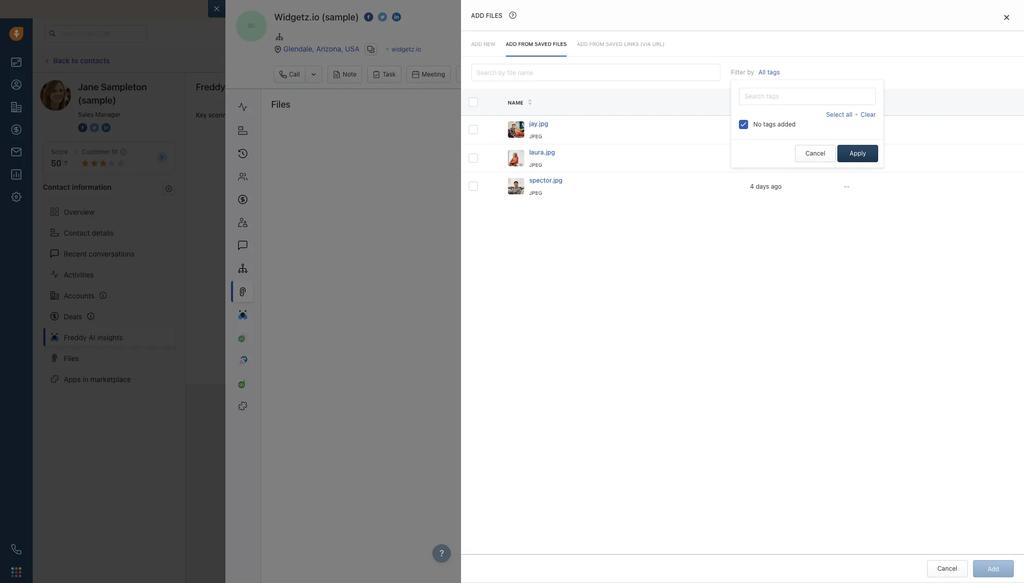 Task type: describe. For each thing, give the bounding box(es) containing it.
what's new image
[[951, 30, 958, 38]]

select all
[[827, 111, 853, 118]]

plans
[[856, 29, 872, 37]]

by
[[748, 69, 755, 76]]

contacts
[[80, 56, 110, 65]]

duplicates
[[290, 111, 320, 119]]

-- for spector.jpg
[[844, 183, 850, 190]]

1 horizontal spatial task button
[[760, 52, 794, 69]]

back to contacts link
[[43, 52, 110, 68]]

click
[[538, 56, 552, 64]]

name
[[508, 100, 524, 106]]

apps in marketplace
[[64, 375, 131, 384]]

sms button
[[704, 52, 738, 69]]

filter
[[731, 69, 746, 76]]

add
[[943, 57, 955, 64]]

spector.jpg
[[530, 177, 563, 184]]

2-
[[450, 5, 457, 13]]

updates available. click to refresh. link
[[469, 51, 589, 70]]

contact information
[[43, 183, 112, 192]]

email
[[499, 5, 517, 13]]

0 horizontal spatial freddy ai insights
[[64, 333, 123, 342]]

key
[[196, 111, 207, 119]]

added
[[753, 100, 772, 106]]

50 button
[[51, 159, 70, 168]]

0 horizontal spatial sales activities
[[471, 71, 515, 78]]

all
[[759, 69, 766, 76]]

(sample) inside the jane sampleton (sample) sales manager
[[78, 95, 116, 106]]

fit
[[112, 148, 118, 156]]

apps
[[64, 375, 81, 384]]

apply
[[850, 149, 867, 157]]

4 days ago for jay.jpg
[[751, 126, 782, 134]]

4 for spector.jpg
[[751, 183, 755, 190]]

customer
[[82, 148, 110, 156]]

usa
[[345, 44, 360, 53]]

explore
[[832, 29, 854, 37]]

score
[[51, 148, 68, 156]]

links
[[625, 41, 639, 47]]

0 horizontal spatial files
[[64, 354, 79, 363]]

deals
[[64, 312, 82, 321]]

facebook circled image
[[78, 122, 87, 133]]

apply button
[[838, 145, 879, 162]]

call inside dialog
[[289, 71, 300, 78]]

0 vertical spatial days
[[800, 30, 813, 36]]

1 horizontal spatial cancel button
[[928, 560, 968, 578]]

facebook circled image
[[364, 12, 373, 23]]

mng settings image
[[165, 185, 172, 192]]

explore plans link
[[826, 27, 877, 39]]

call button for rightmost call link
[[651, 52, 682, 69]]

your trial ends in 21 days
[[746, 30, 813, 36]]

50
[[51, 159, 61, 168]]

(via
[[641, 41, 651, 47]]

key scoring factors
[[196, 111, 253, 119]]

connect your mailbox to improve deliverability and enable 2-way sync of email conversations.
[[253, 5, 568, 13]]

1 vertical spatial cancel
[[938, 565, 958, 573]]

explore plans
[[832, 29, 872, 37]]

days for jay.jpg
[[756, 126, 770, 134]]

your
[[746, 30, 758, 36]]

widgetz.io (sample)
[[274, 12, 359, 22]]

0 horizontal spatial to
[[72, 56, 78, 65]]

deal
[[956, 57, 969, 64]]

tab list containing add new
[[461, 31, 1025, 57]]

question circled image
[[507, 8, 519, 22]]

sampleton
[[101, 82, 147, 92]]

Search tags text field
[[740, 88, 876, 105]]

arizona,
[[316, 44, 343, 53]]

call button for leftmost call link
[[274, 66, 305, 83]]

information
[[72, 183, 112, 192]]

1 horizontal spatial call link
[[651, 52, 682, 69]]

0 horizontal spatial files
[[486, 12, 503, 19]]

possible duplicates (0)
[[263, 111, 331, 119]]

add new
[[471, 41, 496, 47]]

on
[[773, 100, 781, 106]]

jpeg for spector.jpg
[[530, 190, 543, 196]]

and
[[411, 5, 423, 13]]

enable
[[425, 5, 448, 13]]

back to contacts
[[53, 56, 110, 65]]

1 horizontal spatial in
[[786, 30, 791, 36]]

email
[[625, 56, 640, 64]]

1 vertical spatial in
[[83, 375, 88, 384]]

way
[[457, 5, 471, 13]]

1 horizontal spatial freddy ai insights
[[196, 82, 271, 92]]

mailbox
[[300, 5, 326, 13]]

possible duplicates (0) link
[[263, 103, 331, 128]]

to for connect
[[328, 5, 335, 13]]

clear
[[861, 111, 876, 118]]

available.
[[509, 56, 536, 64]]

-- for laura.jpg
[[844, 154, 850, 162]]

key scoring factors link
[[196, 103, 253, 128]]

conversations
[[89, 249, 135, 258]]

add new link
[[471, 31, 496, 57]]

customer fit
[[82, 148, 118, 156]]

4 days ago for spector.jpg
[[751, 183, 782, 190]]

recent conversations
[[64, 249, 135, 258]]

possible
[[263, 111, 288, 119]]

sales inside the jane sampleton (sample) sales manager
[[78, 111, 94, 118]]

ago for spector.jpg
[[771, 183, 782, 190]]

2 horizontal spatial sales
[[864, 57, 880, 64]]

factors
[[232, 111, 253, 119]]

0 vertical spatial activities
[[882, 57, 907, 64]]

glendale, arizona, usa
[[284, 44, 360, 53]]

1 vertical spatial tags
[[764, 120, 776, 128]]

meeting inside dialog
[[422, 71, 445, 78]]

marketplace
[[90, 375, 131, 384]]

sms
[[720, 56, 733, 64]]

1 horizontal spatial meeting
[[815, 56, 838, 64]]



Task type: locate. For each thing, give the bounding box(es) containing it.
linkedin circled image right twitter circled icon
[[392, 12, 401, 23]]

to right click on the top right
[[554, 56, 560, 64]]

1 vertical spatial 4 days ago
[[751, 183, 782, 190]]

freddy
[[196, 82, 225, 92], [64, 333, 87, 342]]

freddy down deals
[[64, 333, 87, 342]]

phone element
[[6, 539, 27, 560]]

0 vertical spatial ago
[[771, 126, 782, 134]]

1 vertical spatial call
[[289, 71, 300, 78]]

jpeg down spector.jpg link
[[530, 190, 543, 196]]

1 dialog from the left
[[208, 0, 1025, 583]]

task button
[[760, 52, 794, 69], [368, 66, 402, 83]]

twitter circled image
[[378, 12, 387, 23]]

no
[[754, 120, 762, 128]]

files inside tab list
[[553, 41, 567, 47]]

ai up apps in marketplace
[[89, 333, 95, 342]]

0 vertical spatial (sample)
[[322, 12, 359, 22]]

1 vertical spatial linkedin circled image
[[102, 122, 111, 133]]

dialog containing add files
[[461, 0, 1025, 583]]

connect your mailbox link
[[253, 5, 328, 13]]

0 horizontal spatial from
[[519, 41, 533, 47]]

1 vertical spatial sales
[[471, 71, 487, 78]]

call down glendale,
[[289, 71, 300, 78]]

files inside dialog
[[271, 99, 291, 110]]

add up available.
[[506, 41, 517, 47]]

add for add from saved links (via url)
[[577, 41, 588, 47]]

manager
[[95, 111, 121, 118]]

2 4 from the top
[[751, 183, 755, 190]]

1 horizontal spatial meeting button
[[800, 52, 844, 69]]

-- down apply button in the right top of the page
[[844, 183, 850, 190]]

0 horizontal spatial cancel button
[[795, 145, 836, 162]]

0 vertical spatial cancel button
[[795, 145, 836, 162]]

recent
[[64, 249, 87, 258]]

1 vertical spatial task
[[383, 71, 396, 78]]

1 vertical spatial --
[[844, 183, 850, 190]]

all tags link
[[759, 69, 780, 76]]

3 jpeg from the top
[[530, 190, 543, 196]]

back
[[53, 56, 70, 65]]

0 vertical spatial tags
[[768, 69, 780, 76]]

select
[[827, 111, 845, 118]]

send email image
[[924, 29, 931, 38]]

add for add from saved files
[[506, 41, 517, 47]]

scoring
[[208, 111, 230, 119]]

1 horizontal spatial ai
[[228, 82, 236, 92]]

jpeg for jay.jpg
[[530, 133, 543, 139]]

0 horizontal spatial ai
[[89, 333, 95, 342]]

0 vertical spatial jpeg
[[530, 133, 543, 139]]

insights up factors
[[238, 82, 271, 92]]

1 horizontal spatial files
[[271, 99, 291, 110]]

meeting button down widgetz.io
[[407, 66, 451, 83]]

1 vertical spatial files
[[553, 41, 567, 47]]

1 horizontal spatial call
[[666, 56, 677, 64]]

meeting
[[815, 56, 838, 64], [422, 71, 445, 78]]

1 vertical spatial insights
[[97, 333, 123, 342]]

sales down plans
[[864, 57, 880, 64]]

0 vertical spatial ai
[[228, 82, 236, 92]]

Search by file name text field
[[471, 64, 721, 81]]

1 horizontal spatial linkedin circled image
[[392, 12, 401, 23]]

accounts
[[64, 291, 95, 300]]

close image
[[1005, 14, 1010, 20]]

2 jpeg from the top
[[530, 162, 543, 168]]

1 horizontal spatial freddy
[[196, 82, 225, 92]]

saved inside the add from saved links (via url) link
[[606, 41, 623, 47]]

freshworks switcher image
[[11, 567, 21, 578]]

url)
[[653, 41, 665, 47]]

widgetz.io link
[[392, 45, 421, 53]]

saved left links
[[606, 41, 623, 47]]

conversations.
[[519, 5, 568, 13]]

0 vertical spatial linkedin circled image
[[392, 12, 401, 23]]

sales activities down plans
[[864, 57, 907, 64]]

(sample)
[[322, 12, 359, 22], [78, 95, 116, 106]]

from for add from saved links (via url)
[[590, 41, 605, 47]]

0 vertical spatial meeting
[[815, 56, 838, 64]]

contact for contact information
[[43, 183, 70, 192]]

dialog
[[208, 0, 1025, 583], [461, 0, 1025, 583]]

0 vertical spatial task
[[776, 56, 789, 64]]

all
[[847, 111, 853, 118]]

1 vertical spatial days
[[756, 126, 770, 134]]

0 vertical spatial insights
[[238, 82, 271, 92]]

note
[[343, 71, 357, 78]]

files
[[486, 12, 503, 19], [553, 41, 567, 47]]

0 vertical spatial sales
[[864, 57, 880, 64]]

files up the "apps"
[[64, 354, 79, 363]]

meeting button
[[800, 52, 844, 69], [407, 66, 451, 83]]

add from saved files link
[[506, 31, 567, 57]]

add deal
[[943, 57, 969, 64]]

call button down url)
[[651, 52, 682, 69]]

select all link
[[827, 110, 853, 119]]

filter by all tags
[[731, 69, 780, 76]]

tags right no
[[764, 120, 776, 128]]

0 vertical spatial contact
[[43, 183, 70, 192]]

0 horizontal spatial linkedin circled image
[[102, 122, 111, 133]]

jane sampleton (sample) sales manager
[[78, 82, 147, 118]]

phone image
[[11, 544, 21, 555]]

added
[[778, 120, 796, 128]]

add from saved links (via url)
[[577, 41, 665, 47]]

(sample) down jane
[[78, 95, 116, 106]]

ai up key scoring factors
[[228, 82, 236, 92]]

tab list
[[461, 31, 1025, 57]]

twitter circled image
[[90, 122, 99, 133]]

insights
[[238, 82, 271, 92], [97, 333, 123, 342]]

0 horizontal spatial meeting
[[422, 71, 445, 78]]

to right mailbox
[[328, 5, 335, 13]]

0 horizontal spatial insights
[[97, 333, 123, 342]]

(sample) left facebook circled icon
[[322, 12, 359, 22]]

0 horizontal spatial meeting button
[[407, 66, 451, 83]]

to right the back
[[72, 56, 78, 65]]

0 horizontal spatial call link
[[274, 66, 305, 83]]

days for spector.jpg
[[756, 183, 770, 190]]

0 horizontal spatial cancel
[[806, 149, 826, 157]]

updates
[[483, 56, 508, 64]]

1 horizontal spatial to
[[328, 5, 335, 13]]

add for add files
[[471, 12, 485, 19]]

days
[[800, 30, 813, 36], [756, 126, 770, 134], [756, 183, 770, 190]]

sales down updates
[[471, 71, 487, 78]]

meeting button down explore
[[800, 52, 844, 69]]

1 vertical spatial ago
[[771, 183, 782, 190]]

add from saved links (via url) link
[[577, 31, 665, 57]]

1 horizontal spatial (sample)
[[322, 12, 359, 22]]

email button
[[609, 52, 646, 69]]

freddy ai insights up factors
[[196, 82, 271, 92]]

0 horizontal spatial saved
[[535, 41, 552, 47]]

add files
[[471, 12, 503, 19]]

1 jpeg from the top
[[530, 133, 543, 139]]

0 vertical spatial cancel
[[806, 149, 826, 157]]

add from saved files
[[506, 41, 567, 47]]

4 for jay.jpg
[[751, 126, 755, 134]]

call button down glendale,
[[274, 66, 305, 83]]

details
[[92, 228, 114, 237]]

contact up recent
[[64, 228, 90, 237]]

new
[[484, 41, 496, 47]]

task down widgetz.io
[[383, 71, 396, 78]]

jpeg down laura.jpg link
[[530, 162, 543, 168]]

2 vertical spatial jpeg
[[530, 190, 543, 196]]

0 vertical spatial sales activities
[[864, 57, 907, 64]]

1 horizontal spatial sales activities
[[864, 57, 907, 64]]

1 vertical spatial freddy
[[64, 333, 87, 342]]

files up refresh.
[[553, 41, 567, 47]]

widgetz.io
[[392, 45, 421, 53]]

jay.jpg link
[[530, 119, 549, 130]]

2 ago from the top
[[771, 183, 782, 190]]

0 vertical spatial freddy
[[196, 82, 225, 92]]

2 saved from the left
[[606, 41, 623, 47]]

saved for links
[[606, 41, 623, 47]]

0 vertical spatial call
[[666, 56, 677, 64]]

1 horizontal spatial saved
[[606, 41, 623, 47]]

sync
[[472, 5, 488, 13]]

saved up click on the top right
[[535, 41, 552, 47]]

deliverability
[[366, 5, 409, 13]]

add left the new
[[471, 41, 482, 47]]

saved
[[535, 41, 552, 47], [606, 41, 623, 47]]

2 vertical spatial sales
[[78, 111, 94, 118]]

1 from from the left
[[519, 41, 533, 47]]

add up refresh.
[[577, 41, 588, 47]]

in left 21 at the top
[[786, 30, 791, 36]]

freddy ai insights down deals
[[64, 333, 123, 342]]

glendale, arizona, usa link
[[284, 44, 360, 53]]

1 vertical spatial ai
[[89, 333, 95, 342]]

1 vertical spatial 4
[[751, 183, 755, 190]]

add for add new
[[471, 41, 482, 47]]

1 horizontal spatial files
[[553, 41, 567, 47]]

updates available. click to refresh.
[[483, 56, 584, 64]]

your
[[283, 5, 298, 13]]

linkedin circled image
[[392, 12, 401, 23], [102, 122, 111, 133]]

laura.jpg link
[[530, 148, 555, 159]]

tags right 'all'
[[768, 69, 780, 76]]

refresh.
[[561, 56, 584, 64]]

linkedin circled image right twitter circled image
[[102, 122, 111, 133]]

-
[[844, 154, 847, 162], [847, 154, 850, 162], [844, 183, 847, 190], [847, 183, 850, 190]]

linkedin circled image for twitter circled image
[[102, 122, 111, 133]]

task button down the ends
[[760, 52, 794, 69]]

add
[[471, 12, 485, 19], [471, 41, 482, 47], [506, 41, 517, 47], [577, 41, 588, 47]]

1 horizontal spatial from
[[590, 41, 605, 47]]

0 horizontal spatial activities
[[489, 71, 515, 78]]

files left question circled icon
[[486, 12, 503, 19]]

sales up facebook circled image
[[78, 111, 94, 118]]

to for updates
[[554, 56, 560, 64]]

call right email on the right top
[[666, 56, 677, 64]]

jpeg down jay.jpg link
[[530, 133, 543, 139]]

0 vertical spatial files
[[271, 99, 291, 110]]

2 4 days ago from the top
[[751, 183, 782, 190]]

clear link
[[861, 110, 876, 119]]

call link down glendale,
[[274, 66, 305, 83]]

contact down 50
[[43, 183, 70, 192]]

1 -- from the top
[[844, 154, 850, 162]]

0 horizontal spatial call button
[[274, 66, 305, 83]]

of
[[490, 5, 497, 13]]

in right the "apps"
[[83, 375, 88, 384]]

widgetz.io
[[274, 12, 320, 22]]

0 horizontal spatial task
[[383, 71, 396, 78]]

insights up marketplace at the left of page
[[97, 333, 123, 342]]

0 horizontal spatial freddy
[[64, 333, 87, 342]]

1 vertical spatial cancel button
[[928, 560, 968, 578]]

task
[[776, 56, 789, 64], [383, 71, 396, 78]]

1 horizontal spatial cancel
[[938, 565, 958, 573]]

1 horizontal spatial call button
[[651, 52, 682, 69]]

2 -- from the top
[[844, 183, 850, 190]]

0 horizontal spatial call
[[289, 71, 300, 78]]

tags
[[768, 69, 780, 76], [764, 120, 776, 128]]

contact details
[[64, 228, 114, 237]]

files
[[271, 99, 291, 110], [64, 354, 79, 363]]

1 horizontal spatial activities
[[882, 57, 907, 64]]

1 horizontal spatial insights
[[238, 82, 271, 92]]

added on
[[753, 100, 781, 106]]

task button down widgetz.io
[[368, 66, 402, 83]]

1 vertical spatial files
[[64, 354, 79, 363]]

activities
[[882, 57, 907, 64], [489, 71, 515, 78]]

1 vertical spatial (sample)
[[78, 95, 116, 106]]

saved inside add from saved files link
[[535, 41, 552, 47]]

tab panel containing add files
[[461, 0, 1025, 583]]

Search your CRM... text field
[[45, 25, 147, 42]]

tab panel
[[461, 0, 1025, 583]]

2 dialog from the left
[[461, 0, 1025, 583]]

task up all tags 'link'
[[776, 56, 789, 64]]

contact for contact details
[[64, 228, 90, 237]]

jpeg for laura.jpg
[[530, 162, 543, 168]]

0 vertical spatial freddy ai insights
[[196, 82, 271, 92]]

1 horizontal spatial sales
[[471, 71, 487, 78]]

freddy up the scoring
[[196, 82, 225, 92]]

1 vertical spatial contact
[[64, 228, 90, 237]]

1 vertical spatial freddy ai insights
[[64, 333, 123, 342]]

improve
[[337, 5, 364, 13]]

call link down url)
[[651, 52, 682, 69]]

0 vertical spatial --
[[844, 154, 850, 162]]

1 vertical spatial jpeg
[[530, 162, 543, 168]]

no tags added
[[754, 120, 796, 128]]

0 vertical spatial 4 days ago
[[751, 126, 782, 134]]

1 horizontal spatial task
[[776, 56, 789, 64]]

2 horizontal spatial to
[[554, 56, 560, 64]]

0 vertical spatial in
[[786, 30, 791, 36]]

1 ago from the top
[[771, 126, 782, 134]]

0 vertical spatial 4
[[751, 126, 755, 134]]

saved for files
[[535, 41, 552, 47]]

jpeg
[[530, 133, 543, 139], [530, 162, 543, 168], [530, 190, 543, 196]]

sales activities down updates
[[471, 71, 515, 78]]

contact
[[43, 183, 70, 192], [64, 228, 90, 237]]

-- down all
[[844, 154, 850, 162]]

files up possible
[[271, 99, 291, 110]]

1 4 days ago from the top
[[751, 126, 782, 134]]

1 4 from the top
[[751, 126, 755, 134]]

activities
[[64, 270, 94, 279]]

from up the updates available. click to refresh. link
[[519, 41, 533, 47]]

1 vertical spatial sales activities
[[471, 71, 515, 78]]

2 from from the left
[[590, 41, 605, 47]]

sales activities
[[864, 57, 907, 64], [471, 71, 515, 78]]

2 vertical spatial days
[[756, 183, 770, 190]]

from for add from saved files
[[519, 41, 533, 47]]

overview
[[64, 207, 95, 216]]

from up search by file name text box
[[590, 41, 605, 47]]

linkedin circled image for twitter circled icon
[[392, 12, 401, 23]]

1 vertical spatial activities
[[489, 71, 515, 78]]

add right the way
[[471, 12, 485, 19]]

add inside add new link
[[471, 41, 482, 47]]

0 horizontal spatial (sample)
[[78, 95, 116, 106]]

1 vertical spatial meeting
[[422, 71, 445, 78]]

1 saved from the left
[[535, 41, 552, 47]]

add inside add from saved files link
[[506, 41, 517, 47]]

0 vertical spatial files
[[486, 12, 503, 19]]

trial
[[760, 30, 770, 36]]

jane
[[78, 82, 99, 92]]

0 horizontal spatial in
[[83, 375, 88, 384]]

0 horizontal spatial task button
[[368, 66, 402, 83]]

jay.jpg
[[530, 120, 549, 128]]

dialog containing widgetz.io (sample)
[[208, 0, 1025, 583]]

in
[[786, 30, 791, 36], [83, 375, 88, 384]]

ago for jay.jpg
[[771, 126, 782, 134]]



Task type: vqa. For each thing, say whether or not it's contained in the screenshot.
topmost Files
yes



